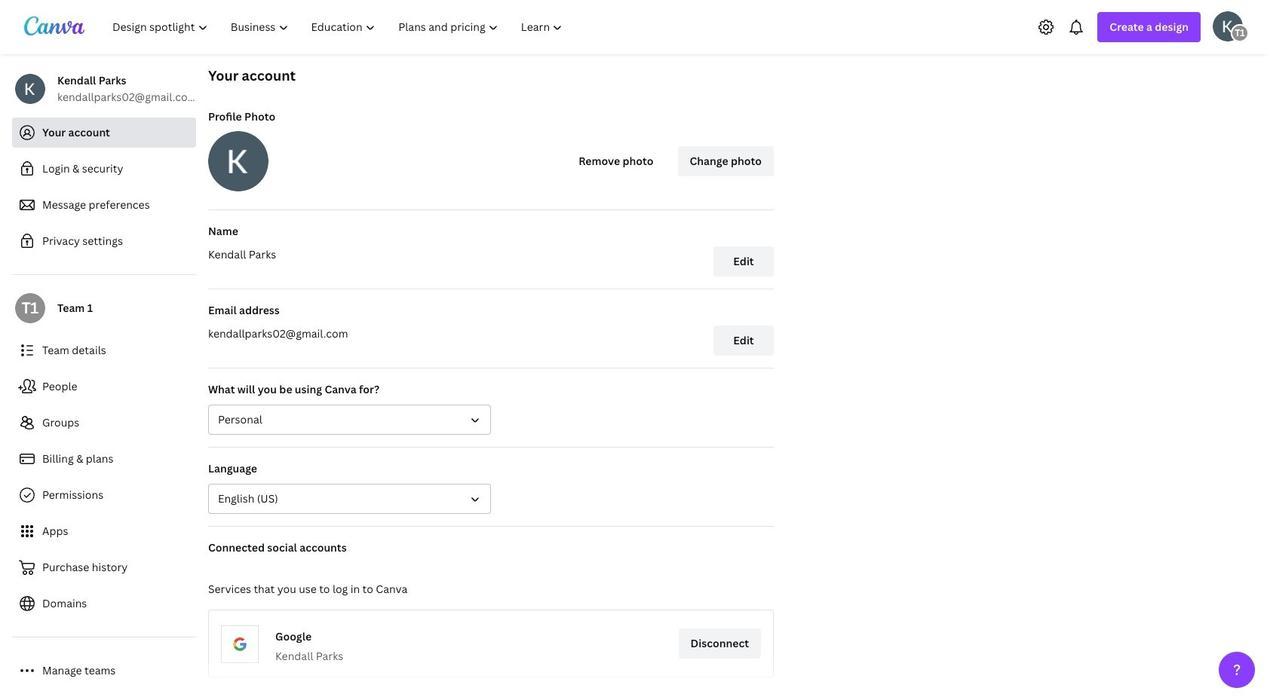 Task type: vqa. For each thing, say whether or not it's contained in the screenshot.
tab list
no



Task type: locate. For each thing, give the bounding box(es) containing it.
top level navigation element
[[103, 12, 576, 42]]

0 vertical spatial team 1 element
[[1231, 24, 1249, 42]]

team 1 element
[[1231, 24, 1249, 42], [15, 293, 45, 324]]

None button
[[208, 405, 491, 435]]

1 horizontal spatial team 1 element
[[1231, 24, 1249, 42]]

Language: English (US) button
[[208, 484, 491, 514]]

0 horizontal spatial team 1 element
[[15, 293, 45, 324]]

kendall parks image
[[1213, 11, 1243, 41]]

team 1 image
[[15, 293, 45, 324]]



Task type: describe. For each thing, give the bounding box(es) containing it.
1 vertical spatial team 1 element
[[15, 293, 45, 324]]

team 1 image
[[1231, 24, 1249, 42]]



